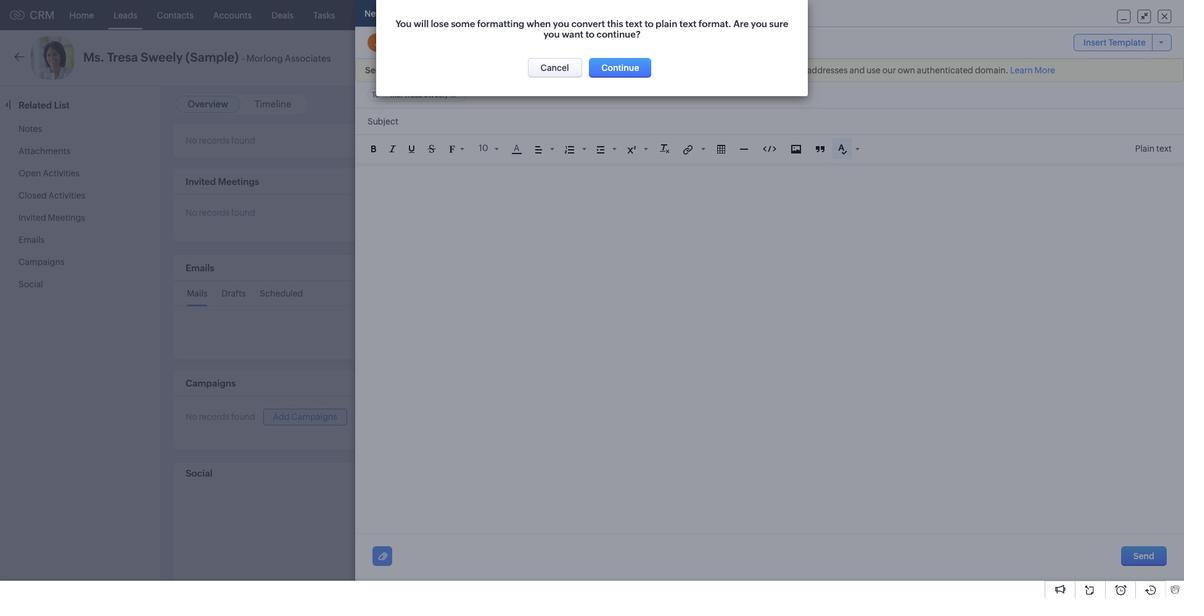 Task type: describe. For each thing, give the bounding box(es) containing it.
ms. tresa sweely (sample)
[[390, 91, 481, 100]]

activities for open activities
[[43, 168, 80, 178]]

0 horizontal spatial social
[[19, 279, 43, 289]]

convert
[[572, 19, 605, 29]]

send button
[[1121, 547, 1167, 567]]

0 vertical spatial campaigns link
[[493, 0, 558, 30]]

own
[[898, 66, 916, 75]]

calls link
[[402, 0, 441, 30]]

2 vertical spatial meetings
[[48, 213, 85, 223]]

tresa for ms. tresa sweely (sample) - morlong associates
[[107, 50, 138, 64]]

deals
[[272, 10, 294, 20]]

:
[[1111, 103, 1114, 112]]

1 no from the top
[[186, 136, 197, 146]]

learn more link
[[1011, 66, 1056, 75]]

accounts
[[213, 10, 252, 20]]

insert
[[1084, 38, 1107, 48]]

1 no records found from the top
[[186, 136, 255, 146]]

and
[[850, 66, 865, 75]]

insert template button
[[1074, 34, 1172, 51]]

reports
[[451, 10, 483, 20]]

send for send email
[[918, 53, 939, 63]]

tasks
[[313, 10, 335, 20]]

closed activities
[[19, 191, 85, 201]]

closed
[[19, 191, 47, 201]]

indent image
[[597, 146, 604, 153]]

0 horizontal spatial campaigns link
[[19, 257, 65, 267]]

home link
[[60, 0, 104, 30]]

alignment image
[[535, 146, 542, 153]]

sender
[[365, 66, 395, 75]]

from
[[736, 66, 755, 75]]

edit button
[[1044, 48, 1086, 68]]

changed
[[421, 66, 458, 75]]

update
[[1082, 103, 1109, 112]]

to improve email deliverability, zoho crm will avoid sending emails from public email addresses and use our own authenticated domain. learn more
[[467, 66, 1056, 75]]

open activities link
[[19, 168, 80, 178]]

when
[[527, 19, 551, 29]]

this
[[607, 19, 624, 29]]

meetings link
[[345, 0, 402, 30]]

sender email changed
[[365, 66, 458, 75]]

0 horizontal spatial invited meetings
[[19, 213, 85, 223]]

2 email from the left
[[514, 66, 535, 75]]

sending
[[674, 66, 707, 75]]

tasks link
[[303, 0, 345, 30]]

deliverability,
[[537, 66, 590, 75]]

visits
[[635, 10, 656, 20]]

contacts
[[157, 10, 194, 20]]

format.
[[699, 19, 732, 29]]

last
[[1065, 103, 1080, 112]]

projects link
[[665, 0, 718, 30]]

invited meetings link
[[19, 213, 85, 223]]

ms. for ms. tresa sweely (sample) - morlong associates
[[83, 50, 104, 64]]

zoho
[[592, 66, 612, 75]]

a
[[514, 143, 520, 153]]

open
[[19, 168, 41, 178]]

2 no records found from the top
[[186, 208, 255, 218]]

last update : 9 day(s) ago
[[1065, 103, 1160, 112]]

send email button
[[906, 48, 976, 68]]

2 found from the top
[[231, 208, 255, 218]]

leads link
[[104, 0, 147, 30]]

new message
[[365, 9, 420, 19]]

1 email from the left
[[397, 66, 419, 75]]

drafts
[[222, 289, 246, 299]]

accounts link
[[204, 0, 262, 30]]

open activities
[[19, 168, 80, 178]]

(sample) for ms. tresa sweely (sample)
[[450, 91, 481, 100]]

related list
[[19, 100, 72, 110]]

timeline link
[[255, 99, 291, 109]]

a link
[[512, 143, 522, 154]]

list
[[54, 100, 70, 110]]

home
[[69, 10, 94, 20]]

you right "when"
[[553, 19, 570, 29]]

to for to improve email deliverability, zoho crm will avoid sending emails from public email addresses and use our own authenticated domain. learn more
[[467, 66, 477, 75]]

reports link
[[441, 0, 493, 30]]

1 horizontal spatial to
[[645, 19, 654, 29]]

campaigns inside 'link'
[[291, 412, 337, 422]]

convert
[[994, 53, 1027, 63]]

plain
[[1136, 144, 1155, 154]]

leads
[[114, 10, 137, 20]]

convert button
[[981, 48, 1040, 68]]

0 horizontal spatial to
[[586, 29, 595, 39]]

deals link
[[262, 0, 303, 30]]

ms. tresa sweely (sample) - morlong associates
[[83, 50, 331, 64]]

continue?
[[597, 29, 641, 39]]

0 vertical spatial invited meetings
[[186, 176, 259, 187]]

notes
[[19, 124, 42, 134]]

want
[[562, 29, 584, 39]]

attachments link
[[19, 146, 70, 156]]

calls
[[412, 10, 431, 20]]

script image
[[627, 146, 636, 153]]

use
[[867, 66, 881, 75]]

authenticated
[[917, 66, 974, 75]]

setup element
[[1097, 0, 1122, 30]]

mails
[[187, 289, 208, 299]]

our
[[883, 66, 896, 75]]

Subject text field
[[355, 109, 1185, 135]]

meetings inside meetings link
[[355, 10, 392, 20]]

2 records from the top
[[199, 208, 230, 218]]

1 horizontal spatial social
[[186, 468, 213, 479]]

tresa for ms. tresa sweely (sample)
[[404, 91, 422, 100]]

3 email from the left
[[784, 66, 806, 75]]

ms. for ms. tresa sweely (sample)
[[390, 91, 403, 100]]

10
[[479, 143, 488, 153]]



Task type: vqa. For each thing, say whether or not it's contained in the screenshot.
the will in the You will lose some formatting when you convert this text to plain text format.  Are you sure you want to continue?
yes



Task type: locate. For each thing, give the bounding box(es) containing it.
1 horizontal spatial email
[[514, 66, 535, 75]]

1 vertical spatial records
[[199, 208, 230, 218]]

crm right 'zoho'
[[614, 66, 634, 75]]

(sample) left -
[[186, 50, 239, 64]]

1 vertical spatial (sample)
[[450, 91, 481, 100]]

sweely down contacts
[[141, 50, 183, 64]]

will left avoid at the top
[[635, 66, 649, 75]]

0 vertical spatial to
[[467, 66, 477, 75]]

improve
[[479, 66, 512, 75]]

plain text
[[1136, 144, 1172, 154]]

email right "sender" at the left top of the page
[[397, 66, 419, 75]]

overview link
[[188, 99, 228, 109]]

marketplace element
[[1072, 0, 1097, 30]]

emails down invited meetings link
[[19, 235, 45, 245]]

0 horizontal spatial text
[[626, 19, 643, 29]]

0 horizontal spatial will
[[414, 19, 429, 29]]

1 horizontal spatial (sample)
[[450, 91, 481, 100]]

text
[[626, 19, 643, 29], [680, 19, 697, 29], [1157, 144, 1172, 154]]

1 vertical spatial found
[[231, 208, 255, 218]]

campaigns link down emails link
[[19, 257, 65, 267]]

emails link
[[19, 235, 45, 245]]

lose
[[431, 19, 449, 29]]

campaigns
[[502, 10, 548, 20], [19, 257, 65, 267], [186, 378, 236, 389], [291, 412, 337, 422]]

0 horizontal spatial tresa
[[107, 50, 138, 64]]

1 vertical spatial crm
[[614, 66, 634, 75]]

sure
[[770, 19, 789, 29]]

avoid
[[651, 66, 673, 75]]

sweely
[[141, 50, 183, 64], [424, 91, 449, 100]]

text right plain at the top right
[[1157, 144, 1172, 154]]

crm link
[[10, 9, 55, 22]]

1 vertical spatial campaigns link
[[19, 257, 65, 267]]

invited
[[186, 176, 216, 187], [19, 213, 46, 223]]

next record image
[[1157, 54, 1165, 62]]

0 horizontal spatial meetings
[[48, 213, 85, 223]]

send for send
[[1134, 552, 1155, 562]]

0 vertical spatial meetings
[[355, 10, 392, 20]]

contacts link
[[147, 0, 204, 30]]

email right public
[[784, 66, 806, 75]]

1 horizontal spatial invited meetings
[[186, 176, 259, 187]]

found
[[231, 136, 255, 146], [231, 208, 255, 218], [231, 412, 255, 422]]

email right improve
[[514, 66, 535, 75]]

visits link
[[625, 0, 665, 30]]

sweely for ms. tresa sweely (sample)
[[424, 91, 449, 100]]

10 link
[[478, 141, 499, 155]]

2 vertical spatial records
[[199, 412, 230, 422]]

timeline
[[255, 99, 291, 109]]

0 horizontal spatial ms.
[[83, 50, 104, 64]]

will
[[414, 19, 429, 29], [635, 66, 649, 75]]

1 vertical spatial tresa
[[404, 91, 422, 100]]

2 vertical spatial found
[[231, 412, 255, 422]]

notes link
[[19, 124, 42, 134]]

add
[[273, 412, 290, 422]]

no records found
[[186, 136, 255, 146], [186, 208, 255, 218], [186, 412, 255, 422]]

0 vertical spatial no records found
[[186, 136, 255, 146]]

ms. down sender email changed
[[390, 91, 403, 100]]

0 vertical spatial send
[[918, 53, 939, 63]]

campaigns link
[[493, 0, 558, 30], [19, 257, 65, 267]]

send
[[918, 53, 939, 63], [1134, 552, 1155, 562]]

1 vertical spatial sweely
[[424, 91, 449, 100]]

crm left home
[[30, 9, 55, 22]]

edit
[[1057, 53, 1073, 63]]

0 horizontal spatial email
[[397, 66, 419, 75]]

0 vertical spatial sweely
[[141, 50, 183, 64]]

1 horizontal spatial campaigns link
[[493, 0, 558, 30]]

1 horizontal spatial invited
[[186, 176, 216, 187]]

3 records from the top
[[199, 412, 230, 422]]

emails
[[19, 235, 45, 245], [186, 263, 215, 273]]

0 vertical spatial invited
[[186, 176, 216, 187]]

you left want
[[544, 29, 560, 39]]

1 vertical spatial will
[[635, 66, 649, 75]]

9
[[1115, 103, 1120, 112]]

1 vertical spatial to
[[372, 91, 380, 100]]

2 vertical spatial no records found
[[186, 412, 255, 422]]

0 vertical spatial emails
[[19, 235, 45, 245]]

addresses
[[808, 66, 848, 75]]

2 horizontal spatial text
[[1157, 144, 1172, 154]]

0 horizontal spatial sweely
[[141, 50, 183, 64]]

to down "sender" at the left top of the page
[[372, 91, 380, 100]]

template
[[1109, 38, 1146, 48]]

1 found from the top
[[231, 136, 255, 146]]

more
[[1035, 66, 1056, 75]]

related
[[19, 100, 52, 110]]

will inside you will lose some formatting when you convert this text to plain text format.  are you sure you want to continue?
[[414, 19, 429, 29]]

some
[[451, 19, 475, 29]]

1 vertical spatial ms.
[[390, 91, 403, 100]]

social
[[19, 279, 43, 289], [186, 468, 213, 479]]

1 horizontal spatial to
[[467, 66, 477, 75]]

documents link
[[558, 0, 625, 30]]

0 horizontal spatial invited
[[19, 213, 46, 223]]

3 no from the top
[[186, 412, 197, 422]]

(sample) for ms. tresa sweely (sample) - morlong associates
[[186, 50, 239, 64]]

add campaigns link
[[263, 409, 347, 426]]

None button
[[528, 58, 582, 78], [589, 58, 652, 78], [528, 58, 582, 78], [589, 58, 652, 78]]

0 vertical spatial found
[[231, 136, 255, 146]]

links image
[[683, 145, 693, 155]]

ms.
[[83, 50, 104, 64], [390, 91, 403, 100]]

text right plain on the right
[[680, 19, 697, 29]]

0 vertical spatial ms.
[[83, 50, 104, 64]]

no
[[186, 136, 197, 146], [186, 208, 197, 218], [186, 412, 197, 422]]

formatting
[[477, 19, 525, 29]]

0 vertical spatial no
[[186, 136, 197, 146]]

ms. down "home" link on the top left
[[83, 50, 104, 64]]

to right want
[[586, 29, 595, 39]]

1 vertical spatial invited
[[19, 213, 46, 223]]

1 horizontal spatial crm
[[614, 66, 634, 75]]

message
[[385, 9, 420, 19]]

1 horizontal spatial tresa
[[404, 91, 422, 100]]

1 records from the top
[[199, 136, 230, 146]]

3 no records found from the top
[[186, 412, 255, 422]]

0 horizontal spatial to
[[372, 91, 380, 100]]

to left plain on the right
[[645, 19, 654, 29]]

emails
[[709, 66, 734, 75]]

3 found from the top
[[231, 412, 255, 422]]

day(s)
[[1122, 103, 1144, 112]]

domain.
[[975, 66, 1009, 75]]

to left improve
[[467, 66, 477, 75]]

0 vertical spatial (sample)
[[186, 50, 239, 64]]

invited meetings
[[186, 176, 259, 187], [19, 213, 85, 223]]

closed activities link
[[19, 191, 85, 201]]

0 vertical spatial social
[[19, 279, 43, 289]]

you
[[396, 19, 412, 29]]

learn
[[1011, 66, 1033, 75]]

insert template
[[1084, 38, 1146, 48]]

social link
[[19, 279, 43, 289]]

will right you
[[414, 19, 429, 29]]

to for to
[[372, 91, 380, 100]]

1 horizontal spatial sweely
[[424, 91, 449, 100]]

1 vertical spatial activities
[[48, 191, 85, 201]]

1 horizontal spatial will
[[635, 66, 649, 75]]

1 vertical spatial social
[[186, 468, 213, 479]]

2 horizontal spatial email
[[784, 66, 806, 75]]

meetings
[[355, 10, 392, 20], [218, 176, 259, 187], [48, 213, 85, 223]]

tresa down the leads link
[[107, 50, 138, 64]]

1 horizontal spatial ms.
[[390, 91, 403, 100]]

morlong
[[246, 53, 283, 64]]

attachments
[[19, 146, 70, 156]]

sweely down the changed
[[424, 91, 449, 100]]

to
[[645, 19, 654, 29], [586, 29, 595, 39]]

activities for closed activities
[[48, 191, 85, 201]]

email
[[941, 53, 963, 63]]

tresa down sender email changed
[[404, 91, 422, 100]]

public
[[757, 66, 782, 75]]

(sample)
[[186, 50, 239, 64], [450, 91, 481, 100]]

spell check image
[[838, 144, 847, 155]]

add campaigns
[[273, 412, 337, 422]]

1 vertical spatial send
[[1134, 552, 1155, 562]]

1 vertical spatial no
[[186, 208, 197, 218]]

2 no from the top
[[186, 208, 197, 218]]

activities up invited meetings link
[[48, 191, 85, 201]]

1 vertical spatial no records found
[[186, 208, 255, 218]]

0 horizontal spatial emails
[[19, 235, 45, 245]]

send inside button
[[918, 53, 939, 63]]

you right are
[[751, 19, 768, 29]]

scheduled
[[260, 289, 303, 299]]

plain
[[656, 19, 678, 29]]

send inside button
[[1134, 552, 1155, 562]]

0 horizontal spatial (sample)
[[186, 50, 239, 64]]

0 vertical spatial will
[[414, 19, 429, 29]]

activities up closed activities on the left of the page
[[43, 168, 80, 178]]

1 vertical spatial invited meetings
[[19, 213, 85, 223]]

documents
[[568, 10, 615, 20]]

0 vertical spatial crm
[[30, 9, 55, 22]]

0 vertical spatial tresa
[[107, 50, 138, 64]]

activities
[[43, 168, 80, 178], [48, 191, 85, 201]]

are
[[734, 19, 749, 29]]

0 horizontal spatial crm
[[30, 9, 55, 22]]

1 horizontal spatial meetings
[[218, 176, 259, 187]]

previous record image
[[1136, 54, 1142, 62]]

1 horizontal spatial text
[[680, 19, 697, 29]]

sweely for ms. tresa sweely (sample) - morlong associates
[[141, 50, 183, 64]]

1 vertical spatial emails
[[186, 263, 215, 273]]

projects
[[675, 10, 708, 20]]

(sample) down the changed
[[450, 91, 481, 100]]

overview
[[188, 99, 228, 109]]

0 horizontal spatial send
[[918, 53, 939, 63]]

new
[[365, 9, 383, 19]]

1 horizontal spatial emails
[[186, 263, 215, 273]]

1 vertical spatial meetings
[[218, 176, 259, 187]]

list image
[[565, 146, 574, 153]]

campaigns link left want
[[493, 0, 558, 30]]

2 vertical spatial no
[[186, 412, 197, 422]]

0 vertical spatial records
[[199, 136, 230, 146]]

0 vertical spatial activities
[[43, 168, 80, 178]]

emails up mails
[[186, 263, 215, 273]]

1 horizontal spatial send
[[1134, 552, 1155, 562]]

you will lose some formatting when you convert this text to plain text format.  are you sure you want to continue?
[[396, 19, 789, 39]]

2 horizontal spatial meetings
[[355, 10, 392, 20]]

text right this
[[626, 19, 643, 29]]



